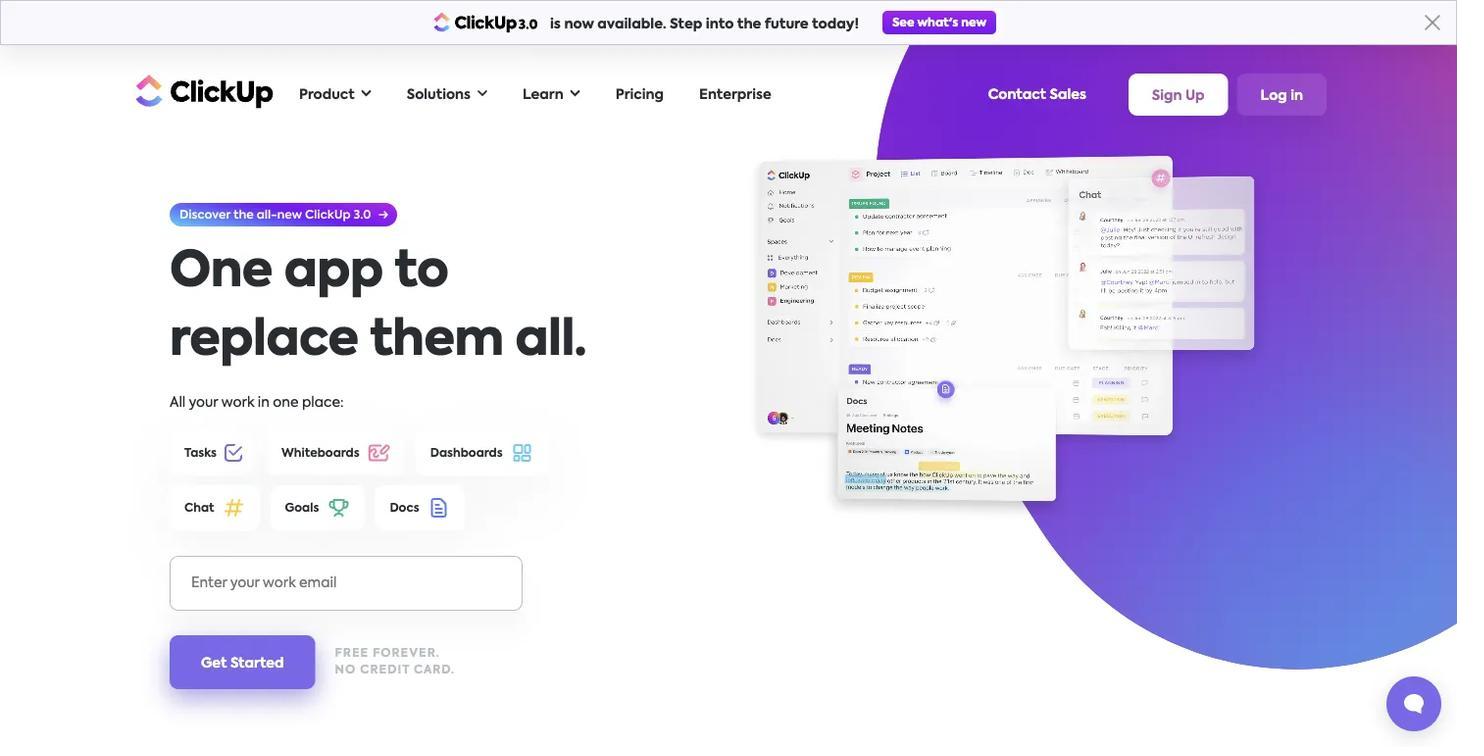 Task type: describe. For each thing, give the bounding box(es) containing it.
sales
[[1050, 88, 1087, 102]]

tasks link
[[170, 431, 257, 476]]

get started button
[[170, 636, 315, 690]]

tasks
[[184, 447, 217, 459]]

discover the all-new clickup 3.0 image
[[170, 203, 397, 227]]

into
[[706, 18, 734, 31]]

see
[[893, 17, 915, 28]]

close button image
[[1425, 15, 1441, 30]]

contact sales
[[989, 88, 1087, 102]]

log in link
[[1238, 74, 1327, 116]]

no
[[335, 665, 356, 676]]

available.
[[598, 18, 667, 31]]

solutions button
[[397, 75, 497, 115]]

contact
[[989, 88, 1047, 102]]

work
[[222, 396, 254, 410]]

get
[[201, 657, 227, 671]]

clickup 3.0 image
[[434, 12, 538, 33]]

learn button
[[513, 75, 590, 115]]

free
[[335, 648, 369, 660]]

now
[[564, 18, 594, 31]]

pricing
[[616, 88, 664, 102]]

today!
[[812, 18, 859, 31]]

them
[[370, 317, 504, 366]]

docs
[[390, 502, 420, 514]]

log
[[1261, 89, 1288, 103]]

all
[[170, 396, 186, 410]]

solutions
[[407, 88, 471, 102]]

is
[[550, 18, 561, 31]]

clickup image
[[130, 72, 274, 110]]

forever.
[[373, 648, 440, 660]]

free forever. no credit card.
[[335, 648, 455, 676]]

chat
[[184, 502, 214, 514]]

app
[[284, 248, 383, 297]]

log in
[[1261, 89, 1304, 103]]

started
[[230, 657, 284, 671]]

new
[[962, 17, 987, 28]]

get started
[[201, 657, 284, 671]]

all your work in one place:
[[170, 396, 344, 410]]

see what's new
[[893, 17, 987, 28]]

whiteboards link
[[267, 431, 406, 476]]

enterprise link
[[690, 75, 782, 115]]

sign
[[1153, 89, 1183, 103]]

1 horizontal spatial in
[[1291, 89, 1304, 103]]

one app to replace them all.
[[170, 248, 587, 366]]

product button
[[289, 75, 381, 115]]



Task type: locate. For each thing, give the bounding box(es) containing it.
is now available. step into the future today!
[[550, 18, 859, 31]]

pricing link
[[606, 75, 674, 115]]

what's
[[918, 17, 959, 28]]

up
[[1186, 89, 1205, 103]]

dashboards
[[430, 447, 503, 459]]

sign up button
[[1129, 74, 1229, 116]]

replace
[[170, 317, 359, 366]]

whiteboards
[[282, 447, 360, 459]]

docs link
[[375, 486, 466, 531]]

in left one
[[258, 396, 270, 410]]

1 vertical spatial in
[[258, 396, 270, 410]]

Enter your work email email field
[[170, 556, 523, 611]]

chat link
[[170, 486, 260, 531]]

0 horizontal spatial in
[[258, 396, 270, 410]]

one
[[170, 248, 273, 297]]

in
[[1291, 89, 1304, 103], [258, 396, 270, 410]]

card.
[[414, 665, 455, 676]]

your
[[189, 396, 218, 410]]

see what's new link
[[883, 11, 997, 34]]

0 vertical spatial in
[[1291, 89, 1304, 103]]

contact sales link
[[979, 78, 1097, 111]]

learn
[[523, 88, 564, 102]]

goals
[[285, 502, 319, 514]]

step
[[670, 18, 703, 31]]

place:
[[302, 396, 344, 410]]

future
[[765, 18, 809, 31]]

one
[[273, 396, 299, 410]]

sign up
[[1153, 89, 1205, 103]]

to
[[395, 248, 449, 297]]

enterprise
[[699, 88, 772, 102]]

all.
[[516, 317, 587, 366]]

goals link
[[270, 486, 365, 531]]

credit
[[360, 665, 410, 676]]

dashboards link
[[416, 431, 549, 476]]

the
[[738, 18, 762, 31]]

in right log
[[1291, 89, 1304, 103]]

product
[[299, 88, 355, 102]]



Task type: vqa. For each thing, say whether or not it's contained in the screenshot.
ClickUp image
yes



